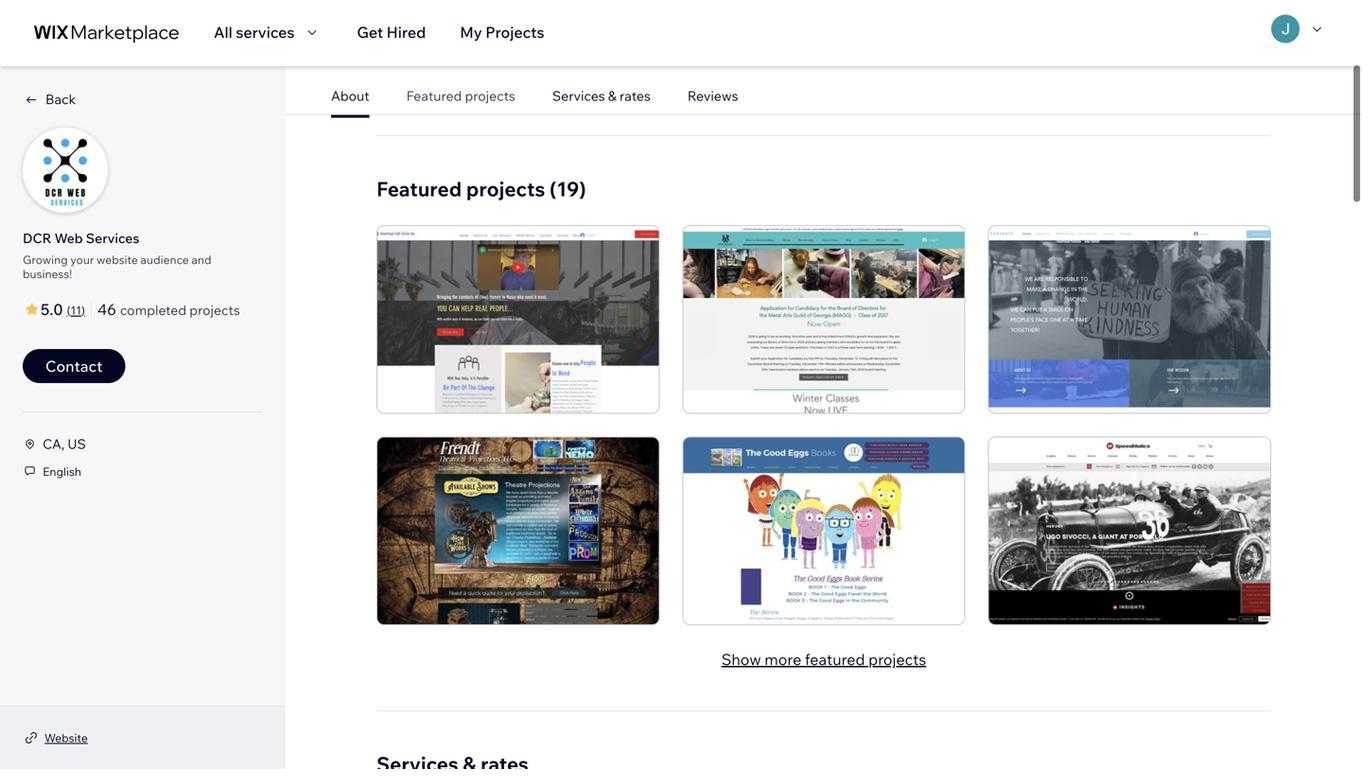 Task type: locate. For each thing, give the bounding box(es) containing it.
featured
[[805, 650, 866, 669]]

5.0 ( 11 )
[[41, 300, 85, 319]]

more
[[622, 77, 650, 91]]

site left updates
[[1005, 47, 1029, 64]]

+9 more
[[605, 77, 650, 91]]

marketing
[[425, 76, 487, 92]]

custom site functionalities
[[388, 19, 557, 35]]

site up third party services
[[440, 19, 464, 35]]

site
[[440, 19, 464, 35], [1005, 47, 1029, 64]]

nonprofit with donations: create website image
[[989, 225, 1272, 414]]

functionalities
[[467, 19, 557, 35]]

1 vertical spatial featured
[[377, 177, 462, 202]]

featured for featured projects
[[407, 88, 462, 104]]

0 horizontal spatial site
[[440, 19, 464, 35]]

guidance
[[917, 47, 976, 64]]

1 horizontal spatial services
[[459, 47, 511, 64]]

third party services
[[388, 47, 511, 64]]

projects inside 46 completed projects
[[190, 302, 240, 318]]

1 horizontal spatial site
[[1005, 47, 1029, 64]]

0 vertical spatial site
[[440, 19, 464, 35]]

2 horizontal spatial services
[[553, 88, 605, 104]]

46
[[97, 300, 116, 319]]

services down the my
[[459, 47, 511, 64]]

and
[[192, 253, 212, 267]]

featured for featured projects (19)
[[377, 177, 462, 202]]

featured
[[407, 88, 462, 104], [377, 177, 462, 202]]

my
[[460, 23, 482, 42]]

my projects link
[[460, 21, 545, 44]]

services up website
[[86, 230, 139, 247]]

my projects
[[460, 23, 545, 42]]

us
[[67, 436, 86, 452]]

featured projects link
[[407, 88, 516, 104]]

services left &
[[553, 88, 605, 104]]

0 horizontal spatial services
[[86, 230, 139, 247]]

analytics
[[779, 47, 835, 64]]

website
[[605, 47, 655, 64], [864, 47, 914, 64], [44, 731, 88, 745]]

web
[[54, 230, 83, 247]]

2 horizontal spatial website
[[864, 47, 914, 64]]

0 vertical spatial featured
[[407, 88, 462, 104]]

projects
[[486, 23, 545, 42]]

services
[[459, 47, 511, 64], [553, 88, 605, 104], [86, 230, 139, 247]]

advanced website design
[[540, 47, 702, 64]]

get
[[357, 23, 383, 42]]

johnsmith43233 image
[[1272, 15, 1300, 43]]

1 vertical spatial services
[[553, 88, 605, 104]]

projects
[[465, 88, 516, 104], [467, 177, 545, 202], [190, 302, 240, 318], [869, 650, 927, 669]]

services inside dcr web services growing your website audience and business!
[[86, 230, 139, 247]]

advanced
[[540, 47, 602, 64]]

2 vertical spatial services
[[86, 230, 139, 247]]

custom development: velo code for collection search and filtering. image
[[377, 437, 660, 626]]

rates
[[620, 88, 651, 104]]

dcr web services image
[[24, 129, 107, 212]]

projects inside button
[[869, 650, 927, 669]]

+9 more button
[[605, 76, 650, 93]]

design
[[658, 47, 702, 64]]

email
[[388, 76, 422, 92]]

all
[[214, 23, 233, 42]]

hired
[[387, 23, 426, 42]]

1 horizontal spatial website
[[605, 47, 655, 64]]

5.0
[[41, 300, 63, 319]]

website guidance
[[864, 47, 976, 64]]

0 horizontal spatial website
[[44, 731, 88, 745]]

english
[[43, 465, 81, 479]]

featured projects
[[407, 88, 516, 104]]

0 vertical spatial services
[[459, 47, 511, 64]]

business!
[[23, 267, 72, 281]]

website migration: complete site redesign, switching hosts from godaddy and wild apricot. image
[[683, 225, 966, 414]]

custom
[[388, 19, 437, 35]]



Task type: describe. For each thing, give the bounding box(es) containing it.
dcr web services growing your website audience and business!
[[23, 230, 212, 281]]

contact button
[[23, 349, 125, 383]]

more
[[765, 650, 802, 669]]

completed
[[120, 302, 187, 318]]

website link
[[44, 730, 88, 747]]

dcr
[[23, 230, 52, 247]]

get hired
[[357, 23, 426, 42]]

contact
[[45, 357, 103, 376]]

all services
[[214, 23, 295, 42]]

install
[[516, 76, 553, 92]]

reviews
[[688, 88, 739, 104]]

google analytics
[[730, 47, 835, 64]]

services & rates link
[[553, 88, 651, 104]]

nonprofit - seo/ads: seo and ads image
[[683, 437, 966, 626]]

about
[[331, 88, 370, 104]]

+9
[[605, 77, 619, 91]]

apps
[[556, 76, 588, 92]]

all services button
[[214, 21, 323, 44]]

services for dcr web services growing your website audience and business!
[[86, 230, 139, 247]]

&
[[608, 88, 617, 104]]

get hired link
[[357, 21, 426, 44]]

website for website guidance
[[864, 47, 914, 64]]

show more featured projects
[[722, 650, 927, 669]]

ca, us
[[43, 436, 86, 452]]

46 completed projects
[[97, 300, 240, 319]]

ca,
[[43, 436, 65, 452]]

databases: velo work for database search and filtering image
[[989, 437, 1272, 626]]

nonprofit - seo/ads: image
[[377, 225, 660, 414]]

growing
[[23, 253, 68, 267]]

website
[[97, 253, 138, 267]]

website for website
[[44, 731, 88, 745]]

services & rates
[[553, 88, 651, 104]]

show
[[722, 650, 762, 669]]

featured projects (19)
[[377, 177, 586, 202]]

11
[[71, 303, 81, 318]]

third
[[388, 47, 420, 64]]

your
[[70, 253, 94, 267]]

back
[[45, 91, 76, 107]]

services
[[236, 23, 295, 42]]

about link
[[331, 88, 370, 104]]

show more featured projects button
[[722, 648, 927, 671]]

email marketing
[[388, 76, 487, 92]]

site updates
[[1005, 47, 1084, 64]]

party
[[423, 47, 456, 64]]

back button
[[23, 91, 76, 108]]

services for third party services
[[459, 47, 511, 64]]

google
[[730, 47, 776, 64]]

1 vertical spatial site
[[1005, 47, 1029, 64]]

updates
[[1032, 47, 1084, 64]]

install apps
[[516, 76, 588, 92]]

(19)
[[550, 177, 586, 202]]

)
[[81, 303, 85, 318]]

reviews link
[[688, 88, 739, 104]]

(
[[67, 303, 71, 318]]

audience
[[141, 253, 189, 267]]



Task type: vqa. For each thing, say whether or not it's contained in the screenshot.
English
yes



